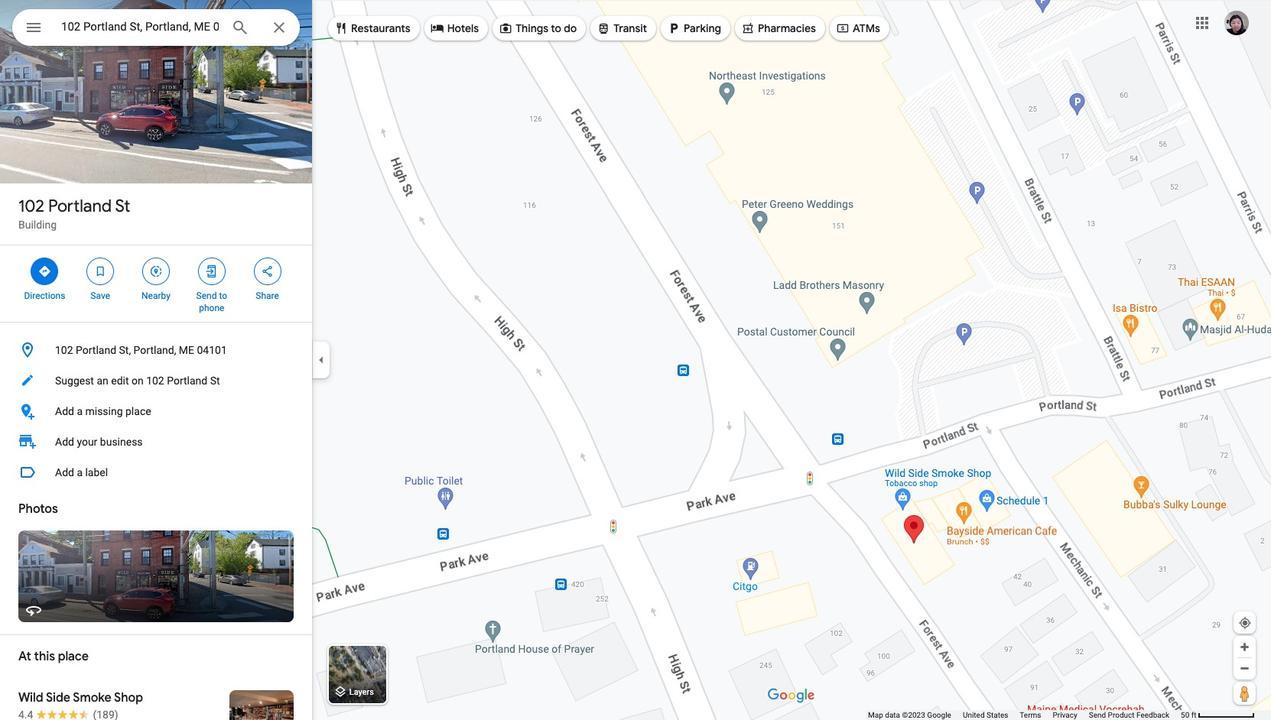 Task type: locate. For each thing, give the bounding box(es) containing it.
1 vertical spatial st
[[210, 375, 220, 387]]

1 horizontal spatial st
[[210, 375, 220, 387]]

2 vertical spatial 102
[[146, 375, 164, 387]]

add a label button
[[0, 457, 312, 488]]

 pharmacies
[[741, 20, 816, 37]]

0 vertical spatial a
[[77, 405, 83, 418]]

me
[[179, 344, 194, 356]]

0 vertical spatial send
[[196, 291, 217, 301]]

suggest an edit on 102 portland st button
[[0, 366, 312, 396]]


[[149, 263, 163, 280]]

product
[[1108, 711, 1135, 720]]

1 horizontal spatial 102
[[55, 344, 73, 356]]

google account: michele murakami  
(michele.murakami@adept.ai) image
[[1225, 10, 1249, 35]]

0 vertical spatial place
[[125, 405, 151, 418]]

2 a from the top
[[77, 467, 83, 479]]

terms button
[[1020, 711, 1042, 721]]

0 vertical spatial portland
[[48, 196, 112, 217]]


[[38, 263, 52, 280]]

0 vertical spatial to
[[551, 21, 562, 35]]

google maps element
[[0, 0, 1271, 721]]

add a label
[[55, 467, 108, 479]]

102 up suggest
[[55, 344, 73, 356]]

 search field
[[12, 9, 300, 49]]

send
[[196, 291, 217, 301], [1089, 711, 1106, 720]]

102 right on
[[146, 375, 164, 387]]

a for missing
[[77, 405, 83, 418]]

102 portland st, portland, me 04101
[[55, 344, 227, 356]]

portland down the me
[[167, 375, 207, 387]]

portland inside 102 portland st building
[[48, 196, 112, 217]]

portland up building on the left
[[48, 196, 112, 217]]

102
[[18, 196, 44, 217], [55, 344, 73, 356], [146, 375, 164, 387]]

privacy
[[1053, 711, 1078, 720]]

add
[[55, 405, 74, 418], [55, 436, 74, 448], [55, 467, 74, 479]]

0 vertical spatial 102
[[18, 196, 44, 217]]

0 horizontal spatial send
[[196, 291, 217, 301]]

side
[[46, 691, 70, 706]]

building
[[18, 219, 57, 231]]

nearby
[[142, 291, 171, 301]]

1 vertical spatial send
[[1089, 711, 1106, 720]]

parking
[[684, 21, 721, 35]]

map
[[868, 711, 883, 720]]

0 vertical spatial add
[[55, 405, 74, 418]]

add for add your business
[[55, 436, 74, 448]]

do
[[564, 21, 577, 35]]

restaurants
[[351, 21, 411, 35]]

1 vertical spatial 102
[[55, 344, 73, 356]]

send left product
[[1089, 711, 1106, 720]]

share
[[256, 291, 279, 301]]

0 horizontal spatial to
[[219, 291, 227, 301]]

portland,
[[134, 344, 176, 356]]

1 vertical spatial to
[[219, 291, 227, 301]]

1 vertical spatial portland
[[76, 344, 116, 356]]

add for add a label
[[55, 467, 74, 479]]

 atms
[[836, 20, 880, 37]]

102 Portland St, Portland, ME 04101 field
[[12, 9, 300, 46]]

 transit
[[597, 20, 647, 37]]

1 vertical spatial a
[[77, 467, 83, 479]]

None field
[[61, 18, 219, 36]]

place right this
[[58, 649, 89, 665]]

portland left st,
[[76, 344, 116, 356]]

wild side smoke shop link
[[0, 679, 312, 721]]

2 add from the top
[[55, 436, 74, 448]]

a for label
[[77, 467, 83, 479]]

102 inside 102 portland st building
[[18, 196, 44, 217]]

to
[[551, 21, 562, 35], [219, 291, 227, 301]]

0 horizontal spatial 102
[[18, 196, 44, 217]]

add left label
[[55, 467, 74, 479]]


[[261, 263, 274, 280]]


[[205, 263, 219, 280]]

1 horizontal spatial to
[[551, 21, 562, 35]]

send inside button
[[1089, 711, 1106, 720]]

 restaurants
[[334, 20, 411, 37]]

phone
[[199, 303, 224, 314]]


[[597, 20, 611, 37]]

st
[[115, 196, 130, 217], [210, 375, 220, 387]]

to left do in the top of the page
[[551, 21, 562, 35]]

map data ©2023 google
[[868, 711, 952, 720]]

actions for 102 portland st region
[[0, 246, 312, 322]]

2 horizontal spatial 102
[[146, 375, 164, 387]]

a
[[77, 405, 83, 418], [77, 467, 83, 479]]

united states
[[963, 711, 1009, 720]]


[[24, 17, 43, 38]]

ft
[[1192, 711, 1197, 720]]

1 vertical spatial add
[[55, 436, 74, 448]]

3 add from the top
[[55, 467, 74, 479]]

portland inside button
[[76, 344, 116, 356]]

zoom in image
[[1239, 642, 1251, 653]]

2 vertical spatial add
[[55, 467, 74, 479]]

layers
[[349, 688, 374, 698]]

102 up building on the left
[[18, 196, 44, 217]]

footer
[[868, 711, 1181, 721]]

st inside 102 portland st building
[[115, 196, 130, 217]]

1 add from the top
[[55, 405, 74, 418]]

add left your
[[55, 436, 74, 448]]

send up the phone
[[196, 291, 217, 301]]

united states button
[[963, 711, 1009, 721]]

50
[[1181, 711, 1190, 720]]

place down on
[[125, 405, 151, 418]]

1 horizontal spatial place
[[125, 405, 151, 418]]


[[430, 20, 444, 37]]

show your location image
[[1239, 617, 1252, 630]]

1 vertical spatial place
[[58, 649, 89, 665]]

missing
[[85, 405, 123, 418]]

st,
[[119, 344, 131, 356]]

portland inside button
[[167, 375, 207, 387]]

0 vertical spatial st
[[115, 196, 130, 217]]

a left label
[[77, 467, 83, 479]]

©2023
[[902, 711, 926, 720]]

place inside button
[[125, 405, 151, 418]]

102 inside button
[[146, 375, 164, 387]]

portland
[[48, 196, 112, 217], [76, 344, 116, 356], [167, 375, 207, 387]]

2 vertical spatial portland
[[167, 375, 207, 387]]

portland for st
[[48, 196, 112, 217]]

things
[[516, 21, 549, 35]]

a left missing
[[77, 405, 83, 418]]

suggest an edit on 102 portland st
[[55, 375, 220, 387]]

send inside 'send to phone'
[[196, 291, 217, 301]]


[[499, 20, 513, 37]]

footer containing map data ©2023 google
[[868, 711, 1181, 721]]

1 horizontal spatial send
[[1089, 711, 1106, 720]]

hotels
[[447, 21, 479, 35]]


[[741, 20, 755, 37]]

portland for st,
[[76, 344, 116, 356]]

add down suggest
[[55, 405, 74, 418]]

send to phone
[[196, 291, 227, 314]]

place
[[125, 405, 151, 418], [58, 649, 89, 665]]

0 horizontal spatial st
[[115, 196, 130, 217]]


[[93, 263, 107, 280]]

102 for st,
[[55, 344, 73, 356]]

privacy button
[[1053, 711, 1078, 721]]

1 a from the top
[[77, 405, 83, 418]]

to up the phone
[[219, 291, 227, 301]]

business
[[100, 436, 143, 448]]

4.4 stars 189 reviews image
[[18, 708, 118, 721]]

zoom out image
[[1239, 663, 1251, 675]]

 hotels
[[430, 20, 479, 37]]

atms
[[853, 21, 880, 35]]

102 inside button
[[55, 344, 73, 356]]



Task type: vqa. For each thing, say whether or not it's contained in the screenshot.


Task type: describe. For each thing, give the bounding box(es) containing it.

[[836, 20, 850, 37]]

your
[[77, 436, 97, 448]]

label
[[85, 467, 108, 479]]

add a missing place
[[55, 405, 151, 418]]

save
[[91, 291, 110, 301]]

st inside button
[[210, 375, 220, 387]]

collapse side panel image
[[313, 352, 330, 369]]

102 portland st building
[[18, 196, 130, 231]]

an
[[97, 375, 108, 387]]

 things to do
[[499, 20, 577, 37]]

united
[[963, 711, 985, 720]]

suggest
[[55, 375, 94, 387]]

add for add a missing place
[[55, 405, 74, 418]]

102 for st
[[18, 196, 44, 217]]

send for send product feedback
[[1089, 711, 1106, 720]]

pharmacies
[[758, 21, 816, 35]]

 button
[[12, 9, 55, 49]]

states
[[987, 711, 1009, 720]]

photos
[[18, 502, 58, 517]]

send product feedback button
[[1089, 711, 1170, 721]]

 parking
[[667, 20, 721, 37]]

at
[[18, 649, 31, 665]]

google
[[927, 711, 952, 720]]

wild
[[18, 691, 43, 706]]

data
[[885, 711, 900, 720]]

footer inside google maps element
[[868, 711, 1181, 721]]


[[334, 20, 348, 37]]


[[667, 20, 681, 37]]

50 ft button
[[1181, 711, 1255, 720]]

at this place
[[18, 649, 89, 665]]

wild side smoke shop
[[18, 691, 143, 706]]

0 horizontal spatial place
[[58, 649, 89, 665]]

102 portland st main content
[[0, 0, 312, 721]]

to inside 'send to phone'
[[219, 291, 227, 301]]

none field inside 102 portland st, portland, me 04101 field
[[61, 18, 219, 36]]

on
[[132, 375, 144, 387]]

edit
[[111, 375, 129, 387]]

shop
[[114, 691, 143, 706]]

this
[[34, 649, 55, 665]]

102 portland st, portland, me 04101 button
[[0, 335, 312, 366]]

transit
[[614, 21, 647, 35]]

smoke
[[73, 691, 112, 706]]

to inside " things to do"
[[551, 21, 562, 35]]

terms
[[1020, 711, 1042, 720]]

directions
[[24, 291, 65, 301]]

add your business link
[[0, 427, 312, 457]]

send product feedback
[[1089, 711, 1170, 720]]

feedback
[[1137, 711, 1170, 720]]

add a missing place button
[[0, 396, 312, 427]]

send for send to phone
[[196, 291, 217, 301]]

50 ft
[[1181, 711, 1197, 720]]

show street view coverage image
[[1234, 682, 1256, 705]]

04101
[[197, 344, 227, 356]]

add your business
[[55, 436, 143, 448]]



